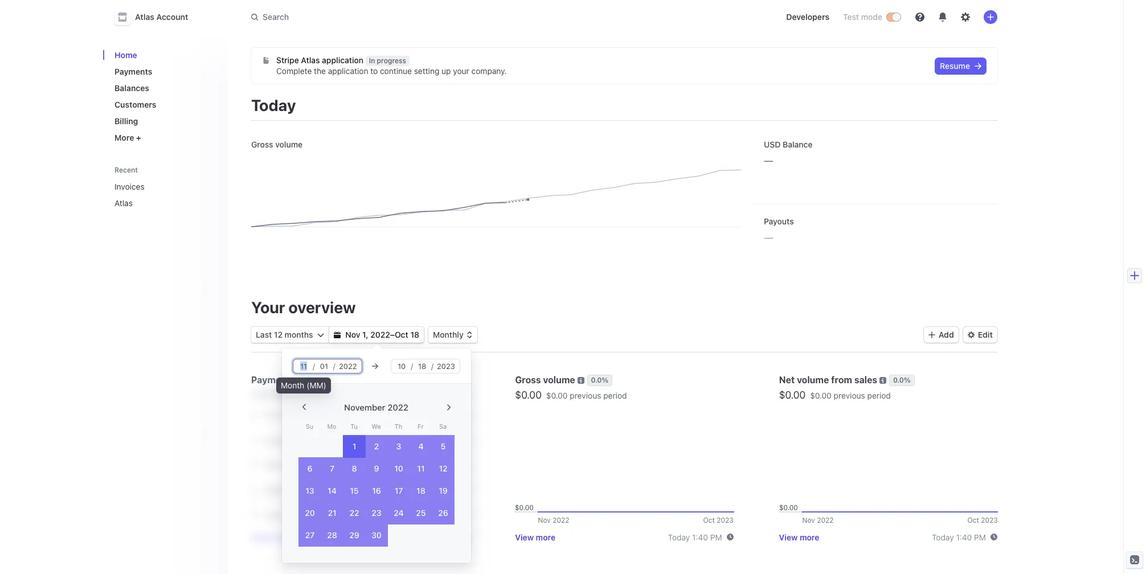 Task type: vqa. For each thing, say whether or not it's contained in the screenshot.


Task type: describe. For each thing, give the bounding box(es) containing it.
0 horizontal spatial gross volume
[[251, 140, 303, 149]]

stripe
[[276, 55, 299, 65]]

th
[[395, 423, 402, 430]]

23
[[372, 508, 382, 518]]

last 12 months button
[[251, 327, 329, 343]]

30 button
[[365, 524, 388, 547]]

atlas inside the stripe atlas application in progress complete the application to continue setting up your company.
[[301, 55, 320, 65]]

add button
[[924, 327, 959, 343]]

1 horizontal spatial gross volume
[[515, 375, 575, 385]]

2 month text field from the left
[[393, 360, 411, 373]]

1 vertical spatial gross
[[515, 375, 541, 385]]

last 12 months
[[256, 330, 313, 340]]

atlas account
[[135, 12, 188, 22]]

7 button
[[321, 458, 344, 480]]

11
[[417, 464, 425, 473]]

more +
[[115, 133, 141, 142]]

atlas for atlas account
[[135, 12, 154, 22]]

$0.00 $0.00 previous period for net volume from sales
[[779, 389, 891, 401]]

balances
[[115, 83, 149, 93]]

28
[[327, 530, 337, 540]]

edit button
[[963, 327, 998, 343]]

payments inside core navigation links element
[[115, 67, 152, 76]]

25 button
[[410, 502, 432, 525]]

the
[[314, 66, 326, 76]]

from
[[831, 375, 852, 385]]

move backward to switch to the previous month. image
[[295, 398, 314, 417]]

settings image
[[961, 13, 970, 22]]

(
[[307, 381, 310, 390]]

nov
[[346, 330, 360, 340]]

mo
[[327, 423, 337, 430]]

complete
[[276, 66, 312, 76]]

30
[[372, 530, 382, 540]]

1 view more from the left
[[251, 532, 292, 542]]

0.0% for gross volume
[[591, 376, 609, 385]]

in
[[369, 56, 375, 65]]

+
[[136, 133, 141, 142]]

usd balance —
[[764, 140, 813, 167]]

29 button
[[343, 524, 366, 547]]

year text field for first month text field from left
[[335, 360, 361, 373]]

usd
[[764, 140, 781, 149]]

0.0% for net volume from sales
[[893, 376, 911, 385]]

–
[[390, 330, 395, 340]]

add
[[939, 330, 954, 340]]

billing
[[115, 116, 138, 126]]

home link
[[110, 46, 219, 64]]

search
[[263, 12, 289, 22]]

your overview
[[251, 298, 356, 317]]

Search search field
[[244, 7, 566, 28]]

pm for gross volume
[[710, 532, 722, 542]]

— inside usd balance —
[[764, 154, 774, 167]]

edit
[[978, 330, 993, 340]]

2022 inside region
[[388, 402, 409, 413]]

info image for net volume from sales
[[880, 377, 887, 384]]

20
[[305, 508, 315, 518]]

customers link
[[110, 95, 219, 114]]

today for net volume from sales
[[932, 532, 954, 542]]

29
[[349, 530, 359, 540]]

1 horizontal spatial payments
[[251, 375, 295, 385]]

4 / from the left
[[431, 362, 434, 371]]

8
[[352, 464, 357, 473]]

10 button
[[387, 458, 410, 480]]

16
[[372, 486, 381, 496]]

0 horizontal spatial svg image
[[263, 57, 270, 64]]

0 vertical spatial 18
[[411, 330, 419, 340]]

3 / from the left
[[411, 362, 413, 371]]

we
[[372, 423, 381, 430]]

toolbar containing add
[[924, 327, 998, 343]]

resume link
[[936, 58, 986, 74]]

22 button
[[343, 502, 366, 525]]

invoices
[[115, 182, 145, 191]]

day text field for first month text field from right
[[413, 360, 431, 373]]

24 button
[[387, 502, 410, 525]]

today 1:40 pm for gross volume
[[668, 532, 722, 542]]

26
[[438, 508, 448, 518]]

sa
[[439, 423, 447, 430]]

more for gross volume
[[536, 532, 556, 542]]

6
[[307, 464, 313, 473]]

recent navigation links element
[[103, 161, 228, 213]]

1 / from the left
[[313, 362, 315, 371]]

20 button
[[299, 502, 321, 525]]

3
[[396, 442, 401, 451]]

13
[[306, 486, 314, 496]]

progress
[[377, 56, 406, 65]]

today for gross volume
[[668, 532, 690, 542]]

move forward to switch to the next month. image
[[439, 398, 459, 417]]

mm
[[310, 381, 323, 390]]

view for gross volume
[[515, 532, 534, 542]]

26 button
[[432, 502, 455, 525]]

period for gross volume
[[604, 391, 627, 401]]

billing link
[[110, 112, 219, 130]]

27 button
[[299, 524, 321, 547]]

day text field for first month text field from left
[[315, 360, 333, 373]]

su
[[306, 423, 314, 430]]

mode
[[861, 12, 883, 22]]

developers
[[786, 12, 830, 22]]

balances link
[[110, 79, 219, 97]]

payouts —
[[764, 217, 794, 244]]

up
[[442, 66, 451, 76]]

view more link for net volume from sales
[[779, 532, 820, 542]]

recent element
[[103, 177, 228, 213]]

fr
[[418, 423, 424, 430]]

$0.00 $0.00 previous period for gross volume
[[515, 389, 627, 401]]

25
[[416, 508, 426, 518]]

14 button
[[321, 480, 344, 503]]

1 $5000.00 from the top
[[431, 485, 470, 495]]

3 button
[[387, 435, 410, 458]]

18 inside button
[[417, 486, 426, 496]]

22
[[350, 508, 359, 518]]

nov 1, 2022 – oct 18
[[346, 330, 419, 340]]



Task type: locate. For each thing, give the bounding box(es) containing it.
svg image left 'stripe'
[[263, 57, 270, 64]]

1 horizontal spatial more
[[536, 532, 556, 542]]

1 horizontal spatial $0.00 $0.00 previous period
[[779, 389, 891, 401]]

0 horizontal spatial 1:40
[[692, 532, 708, 542]]

2022
[[370, 330, 390, 340], [388, 402, 409, 413]]

2022 up th
[[388, 402, 409, 413]]

— inside payouts —
[[764, 231, 774, 244]]

core navigation links element
[[110, 46, 219, 147]]

1 horizontal spatial view
[[515, 532, 534, 542]]

2 view more link from the left
[[515, 532, 556, 542]]

3 view more link from the left
[[779, 532, 820, 542]]

1 period from the left
[[604, 391, 627, 401]]

0 horizontal spatial period
[[604, 391, 627, 401]]

2 horizontal spatial view more link
[[779, 532, 820, 542]]

/ down svg image
[[333, 362, 335, 371]]

1 — from the top
[[764, 154, 774, 167]]

svg image right resume
[[975, 63, 982, 70]]

0 vertical spatial 12
[[274, 330, 283, 340]]

0 horizontal spatial info image
[[577, 377, 584, 384]]

0 horizontal spatial today
[[251, 96, 296, 115]]

/
[[313, 362, 315, 371], [333, 362, 335, 371], [411, 362, 413, 371], [431, 362, 434, 371]]

2 previous from the left
[[834, 391, 865, 401]]

0 horizontal spatial 0.0%
[[591, 376, 609, 385]]

1:40 for gross volume
[[692, 532, 708, 542]]

month ( mm )
[[281, 381, 326, 390]]

application up "the"
[[322, 55, 364, 65]]

month text field down oct
[[393, 360, 411, 373]]

0 horizontal spatial more
[[272, 532, 292, 542]]

info image for gross volume
[[577, 377, 584, 384]]

19 button
[[432, 480, 455, 503]]

18 right oct
[[411, 330, 419, 340]]

2 — from the top
[[764, 231, 774, 244]]

1 horizontal spatial pm
[[974, 532, 986, 542]]

atlas account button
[[115, 9, 200, 25]]

1 today 1:40 pm from the left
[[668, 532, 722, 542]]

18 down 11 button
[[417, 486, 426, 496]]

last
[[256, 330, 272, 340]]

day text field down the nov 1, 2022 – oct 18
[[413, 360, 431, 373]]

view more for net volume from sales
[[779, 532, 820, 542]]

0 vertical spatial —
[[764, 154, 774, 167]]

svg image for resume
[[975, 63, 982, 70]]

4
[[418, 442, 424, 451]]

payouts
[[764, 217, 794, 226]]

your
[[453, 66, 469, 76]]

1 vertical spatial payments
[[251, 375, 295, 385]]

payments up balances
[[115, 67, 152, 76]]

1:40 for net volume from sales
[[956, 532, 972, 542]]

tu
[[350, 423, 358, 430]]

/ down the nov 1, 2022 – oct 18
[[411, 362, 413, 371]]

1 view from the left
[[251, 532, 270, 542]]

view more
[[251, 532, 292, 542], [515, 532, 556, 542], [779, 532, 820, 542]]

atlas down invoices on the left of the page
[[115, 198, 133, 208]]

1 more from the left
[[272, 532, 292, 542]]

2 view more from the left
[[515, 532, 556, 542]]

0 vertical spatial gross volume
[[251, 140, 303, 149]]

13 button
[[299, 480, 321, 503]]

1 $0.00 $0.00 previous period from the left
[[515, 389, 627, 401]]

previous for net volume from sales
[[834, 391, 865, 401]]

2 view from the left
[[515, 532, 534, 542]]

atlas link
[[110, 194, 203, 213]]

day text field up ) at the left of the page
[[315, 360, 333, 373]]

$5000.00
[[431, 485, 470, 495], [431, 510, 470, 520]]

1 horizontal spatial gross
[[515, 375, 541, 385]]

5 button
[[432, 435, 455, 458]]

view more link
[[251, 532, 292, 542], [515, 532, 556, 542], [779, 532, 820, 542]]

2 horizontal spatial today
[[932, 532, 954, 542]]

more for net volume from sales
[[800, 532, 820, 542]]

3 more from the left
[[800, 532, 820, 542]]

1 vertical spatial atlas
[[301, 55, 320, 65]]

1 view more link from the left
[[251, 532, 292, 542]]

23 button
[[365, 502, 388, 525]]

svg image inside resume link
[[975, 63, 982, 70]]

$5000.00 down 19 button
[[431, 510, 470, 520]]

0 horizontal spatial view more link
[[251, 532, 292, 542]]

1 horizontal spatial view more
[[515, 532, 556, 542]]

year text field for first month text field from right
[[434, 360, 459, 373]]

your
[[251, 298, 285, 317]]

12 right the last
[[274, 330, 283, 340]]

1 horizontal spatial year text field
[[434, 360, 459, 373]]

15 button
[[343, 480, 366, 503]]

8 button
[[343, 458, 366, 480]]

0 horizontal spatial atlas
[[115, 198, 133, 208]]

12
[[274, 330, 283, 340], [439, 464, 448, 473]]

$0.00 $0.00 previous period
[[515, 389, 627, 401], [779, 389, 891, 401]]

2 info image from the left
[[880, 377, 887, 384]]

0 horizontal spatial gross
[[251, 140, 273, 149]]

Year text field
[[335, 360, 361, 373], [434, 360, 459, 373]]

12 down 5 button
[[439, 464, 448, 473]]

0 vertical spatial application
[[322, 55, 364, 65]]

year text field up move forward to switch to the next month. icon
[[434, 360, 459, 373]]

1 horizontal spatial 1:40
[[956, 532, 972, 542]]

payments
[[115, 67, 152, 76], [251, 375, 295, 385]]

hidden image
[[297, 377, 304, 383]]

1,
[[362, 330, 368, 340]]

0 horizontal spatial pm
[[710, 532, 722, 542]]

recent
[[115, 166, 138, 174]]

0 horizontal spatial volume
[[275, 140, 303, 149]]

1 0.0% from the left
[[591, 376, 609, 385]]

0 horizontal spatial day text field
[[315, 360, 333, 373]]

— down payouts
[[764, 231, 774, 244]]

payments grid
[[251, 403, 470, 528]]

overview
[[289, 298, 356, 317]]

1 horizontal spatial volume
[[543, 375, 575, 385]]

view more for gross volume
[[515, 532, 556, 542]]

3 view more from the left
[[779, 532, 820, 542]]

tooltip
[[276, 378, 331, 394]]

19
[[439, 486, 448, 496]]

0 horizontal spatial $0.00 $0.00 previous period
[[515, 389, 627, 401]]

2 today 1:40 pm from the left
[[932, 532, 986, 542]]

2 day text field from the left
[[413, 360, 431, 373]]

27
[[305, 530, 315, 540]]

0 horizontal spatial 12
[[274, 330, 283, 340]]

1 horizontal spatial svg image
[[318, 332, 324, 338]]

atlas for atlas link
[[115, 198, 133, 208]]

oct
[[395, 330, 408, 340]]

svg image left svg image
[[318, 332, 324, 338]]

12 inside button
[[439, 464, 448, 473]]

today 1:40 pm
[[668, 532, 722, 542], [932, 532, 986, 542]]

6 button
[[299, 458, 321, 480]]

10
[[394, 464, 403, 473]]

year text field down nov
[[335, 360, 361, 373]]

atlas inside button
[[135, 12, 154, 22]]

1 horizontal spatial 12
[[439, 464, 448, 473]]

1 day text field from the left
[[315, 360, 333, 373]]

4 button
[[410, 435, 432, 458]]

3 view from the left
[[779, 532, 798, 542]]

test
[[843, 12, 859, 22]]

)
[[323, 381, 326, 390]]

0 horizontal spatial month text field
[[295, 360, 313, 373]]

view more link for gross volume
[[515, 532, 556, 542]]

november 2022
[[344, 402, 409, 413]]

Search text field
[[244, 7, 566, 28]]

2 horizontal spatial volume
[[797, 375, 829, 385]]

2 pm from the left
[[974, 532, 986, 542]]

1 horizontal spatial 0.0%
[[893, 376, 911, 385]]

gross
[[251, 140, 273, 149], [515, 375, 541, 385]]

18
[[411, 330, 419, 340], [417, 486, 426, 496]]

invoices link
[[110, 177, 203, 196]]

2 more from the left
[[536, 532, 556, 542]]

— down "usd"
[[764, 154, 774, 167]]

1 info image from the left
[[577, 377, 584, 384]]

payments link
[[110, 62, 219, 81]]

1 vertical spatial gross volume
[[515, 375, 575, 385]]

svg image
[[263, 57, 270, 64], [975, 63, 982, 70], [318, 332, 324, 338]]

2022 right 1,
[[370, 330, 390, 340]]

1 horizontal spatial atlas
[[135, 12, 154, 22]]

Day text field
[[315, 360, 333, 373], [413, 360, 431, 373]]

/ up mm
[[313, 362, 315, 371]]

2 year text field from the left
[[434, 360, 459, 373]]

0 vertical spatial atlas
[[135, 12, 154, 22]]

$25,000.00
[[423, 410, 470, 420]]

pm for net volume from sales
[[974, 532, 986, 542]]

2
[[374, 442, 379, 451]]

1 vertical spatial 2022
[[388, 402, 409, 413]]

1:40
[[692, 532, 708, 542], [956, 532, 972, 542]]

november 2022 dialog
[[282, 349, 804, 564]]

0 vertical spatial 2022
[[370, 330, 390, 340]]

2 $0.00 $0.00 previous period from the left
[[779, 389, 891, 401]]

1 horizontal spatial today 1:40 pm
[[932, 532, 986, 542]]

1 month text field from the left
[[295, 360, 313, 373]]

17
[[395, 486, 403, 496]]

2 horizontal spatial view more
[[779, 532, 820, 542]]

28 button
[[321, 524, 344, 547]]

2 button
[[365, 435, 388, 458]]

previous
[[570, 391, 601, 401], [834, 391, 865, 401]]

month
[[281, 381, 304, 390]]

previous for gross volume
[[570, 391, 601, 401]]

help image
[[916, 13, 925, 22]]

atlas inside recent element
[[115, 198, 133, 208]]

11 button
[[410, 458, 432, 480]]

november 2022 region
[[291, 393, 804, 552]]

1 vertical spatial 12
[[439, 464, 448, 473]]

0 horizontal spatial payments
[[115, 67, 152, 76]]

period for net volume from sales
[[868, 391, 891, 401]]

0 vertical spatial payments
[[115, 67, 152, 76]]

—
[[764, 154, 774, 167], [764, 231, 774, 244]]

toolbar
[[924, 327, 998, 343]]

1
[[353, 442, 356, 451]]

1 vertical spatial —
[[764, 231, 774, 244]]

/ up $25,000.00
[[431, 362, 434, 371]]

21 button
[[321, 502, 344, 525]]

1 horizontal spatial previous
[[834, 391, 865, 401]]

2 period from the left
[[868, 391, 891, 401]]

0 horizontal spatial previous
[[570, 391, 601, 401]]

1 vertical spatial $5000.00
[[431, 510, 470, 520]]

1 vertical spatial 18
[[417, 486, 426, 496]]

2 / from the left
[[333, 362, 335, 371]]

5
[[441, 442, 446, 451]]

application left to
[[328, 66, 368, 76]]

to
[[371, 66, 378, 76]]

info image
[[577, 377, 584, 384], [880, 377, 887, 384]]

1 previous from the left
[[570, 391, 601, 401]]

1 horizontal spatial month text field
[[393, 360, 411, 373]]

svg image
[[334, 332, 341, 338]]

setting
[[414, 66, 440, 76]]

7
[[330, 464, 334, 473]]

stripe atlas application in progress complete the application to continue setting up your company.
[[276, 55, 507, 76]]

0 horizontal spatial year text field
[[335, 360, 361, 373]]

$22,000.00
[[423, 435, 470, 445]]

1 vertical spatial application
[[328, 66, 368, 76]]

17 button
[[387, 480, 410, 503]]

1 pm from the left
[[710, 532, 722, 542]]

2 horizontal spatial svg image
[[975, 63, 982, 70]]

2 horizontal spatial view
[[779, 532, 798, 542]]

2 $5000.00 from the top
[[431, 510, 470, 520]]

9 button
[[365, 458, 388, 480]]

2 1:40 from the left
[[956, 532, 972, 542]]

more
[[115, 133, 134, 142]]

0 vertical spatial $5000.00
[[431, 485, 470, 495]]

1 button
[[343, 435, 366, 458]]

month text field up hidden icon
[[295, 360, 313, 373]]

0 vertical spatial gross
[[251, 140, 273, 149]]

view for net volume from sales
[[779, 532, 798, 542]]

2 horizontal spatial more
[[800, 532, 820, 542]]

1 horizontal spatial info image
[[880, 377, 887, 384]]

payments left hidden icon
[[251, 375, 295, 385]]

svg image inside last 12 months popup button
[[318, 332, 324, 338]]

today 1:40 pm for net volume from sales
[[932, 532, 986, 542]]

atlas left account
[[135, 12, 154, 22]]

0.0%
[[591, 376, 609, 385], [893, 376, 911, 385]]

1 horizontal spatial period
[[868, 391, 891, 401]]

2 0.0% from the left
[[893, 376, 911, 385]]

1 1:40 from the left
[[692, 532, 708, 542]]

12 button
[[432, 458, 455, 480]]

0 horizontal spatial view
[[251, 532, 270, 542]]

1 year text field from the left
[[335, 360, 361, 373]]

0 horizontal spatial view more
[[251, 532, 292, 542]]

0 horizontal spatial today 1:40 pm
[[668, 532, 722, 542]]

Month text field
[[295, 360, 313, 373], [393, 360, 411, 373]]

24
[[394, 508, 404, 518]]

2 horizontal spatial atlas
[[301, 55, 320, 65]]

atlas up "the"
[[301, 55, 320, 65]]

account
[[156, 12, 188, 22]]

1 horizontal spatial day text field
[[413, 360, 431, 373]]

15
[[350, 486, 359, 496]]

net
[[779, 375, 795, 385]]

1 horizontal spatial today
[[668, 532, 690, 542]]

net volume from sales
[[779, 375, 878, 385]]

$5000.00 down 12 button
[[431, 485, 470, 495]]

12 inside popup button
[[274, 330, 283, 340]]

figure
[[251, 170, 741, 227], [251, 170, 741, 227]]

1 horizontal spatial view more link
[[515, 532, 556, 542]]

14
[[328, 486, 337, 496]]

2 vertical spatial atlas
[[115, 198, 133, 208]]

svg image for last 12 months
[[318, 332, 324, 338]]

tooltip containing month
[[276, 378, 331, 394]]



